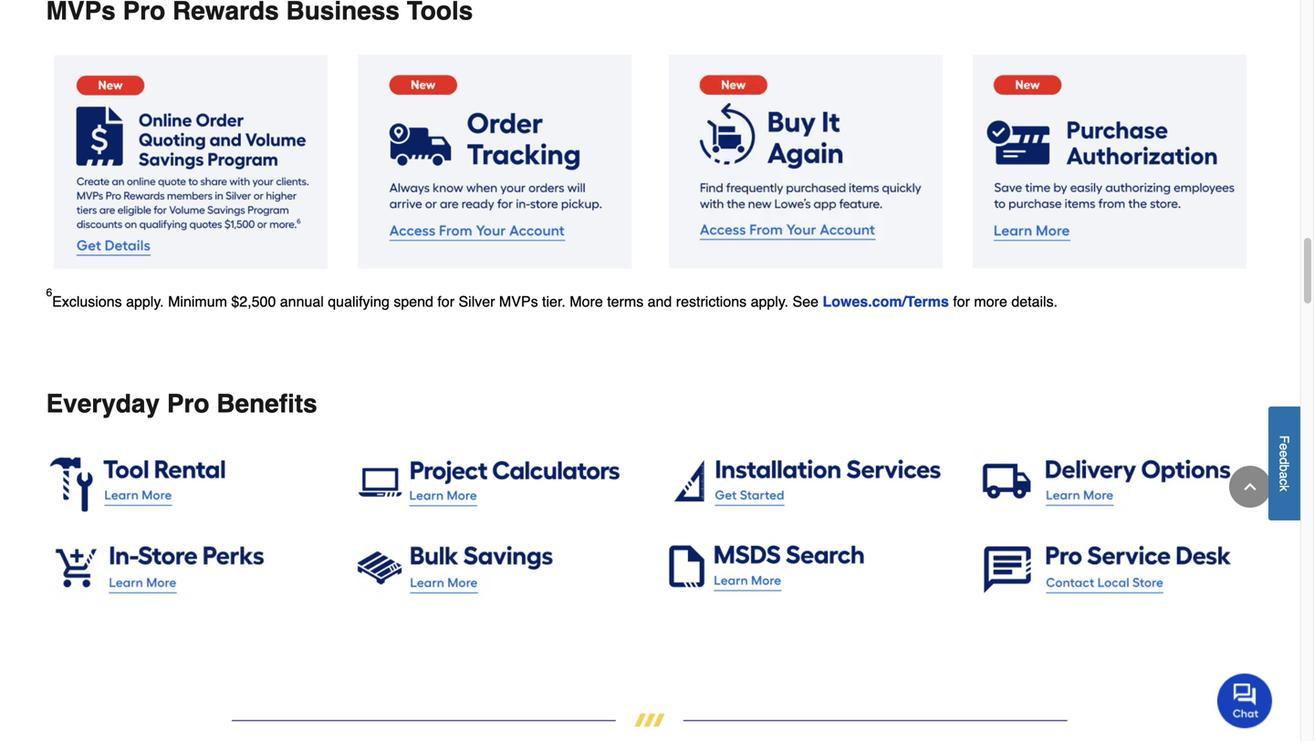 Task type: vqa. For each thing, say whether or not it's contained in the screenshot.
Chat Invite Button image
yes



Task type: locate. For each thing, give the bounding box(es) containing it.
tier.
[[542, 294, 566, 310]]

annual
[[280, 294, 324, 310]]

e up d
[[1277, 444, 1292, 451]]

6 exclusions apply. minimum $2,500 annual qualifying spend for silver mvps tier. more terms and restrictions apply. see lowes.com/terms for more details.
[[46, 286, 1058, 310]]

2 for from the left
[[953, 294, 970, 310]]

details.
[[1011, 294, 1058, 310]]

6
[[46, 286, 52, 299]]

0 horizontal spatial for
[[437, 294, 454, 310]]

apply.
[[126, 294, 164, 310], [751, 294, 789, 310]]

a sheet of paper icon. image
[[665, 536, 943, 601]]

f e e d b a c k button
[[1268, 407, 1300, 521]]

apply. left see
[[751, 294, 789, 310]]

k
[[1277, 486, 1292, 492]]

and
[[648, 294, 672, 310]]

minimum
[[168, 294, 227, 310]]

a chat window icon. image
[[972, 536, 1251, 601]]

a shipping pallet icon. image
[[357, 536, 636, 601]]

silver
[[459, 294, 495, 310]]

1 horizontal spatial apply.
[[751, 294, 789, 310]]

chat invite button image
[[1217, 674, 1273, 729]]

purchase authorization. save time by easily authorizing employees to purchase items from the store. image
[[972, 55, 1247, 269]]

scroll to top element
[[1229, 466, 1271, 508]]

for left silver
[[437, 294, 454, 310]]

e up b
[[1277, 451, 1292, 458]]

restrictions
[[676, 294, 747, 310]]

1 apply. from the left
[[126, 294, 164, 310]]

a truck icon. image
[[972, 448, 1251, 514]]

for
[[437, 294, 454, 310], [953, 294, 970, 310]]

buy it again. find frequently purchased items quickly with the new lowe's app feature. image
[[668, 55, 943, 269]]

see
[[793, 294, 819, 310]]

exclusions
[[52, 294, 122, 310]]

a hammer and wrench icon. image
[[50, 448, 328, 514]]

e
[[1277, 444, 1292, 451], [1277, 451, 1292, 458]]

for left more
[[953, 294, 970, 310]]

f
[[1277, 436, 1292, 444]]

spend
[[394, 294, 433, 310]]

terms
[[607, 294, 644, 310]]

online order quoting and volume savings program. create online quotes to share with clients. image
[[53, 55, 328, 269]]

1 horizontal spatial for
[[953, 294, 970, 310]]

0 horizontal spatial apply.
[[126, 294, 164, 310]]

b
[[1277, 465, 1292, 472]]

lowes.com/terms link
[[823, 294, 949, 310]]

apply. left minimum
[[126, 294, 164, 310]]



Task type: describe. For each thing, give the bounding box(es) containing it.
a
[[1277, 472, 1292, 479]]

hr image
[[46, 715, 1254, 728]]

mvps
[[499, 294, 538, 310]]

lowes.com/terms
[[823, 294, 949, 310]]

1 e from the top
[[1277, 444, 1292, 451]]

f e e d b a c k
[[1277, 436, 1292, 492]]

1 for from the left
[[437, 294, 454, 310]]

benefits
[[217, 390, 317, 419]]

2 e from the top
[[1277, 451, 1292, 458]]

chevron up image
[[1241, 478, 1259, 496]]

a laptop computer icon. image
[[357, 448, 636, 514]]

more
[[974, 294, 1007, 310]]

more
[[570, 294, 603, 310]]

a shopping cart icon. image
[[50, 536, 328, 601]]

everyday
[[46, 390, 160, 419]]

d
[[1277, 458, 1292, 465]]

qualifying
[[328, 294, 390, 310]]

a blue speed square icon. image
[[665, 448, 943, 514]]

pro
[[167, 390, 209, 419]]

c
[[1277, 479, 1292, 486]]

everyday pro benefits
[[46, 390, 317, 419]]

order tracking. know when your orders will arrive or are ready for in-store pickup. image
[[357, 55, 632, 269]]

2 apply. from the left
[[751, 294, 789, 310]]

$2,500
[[231, 294, 276, 310]]



